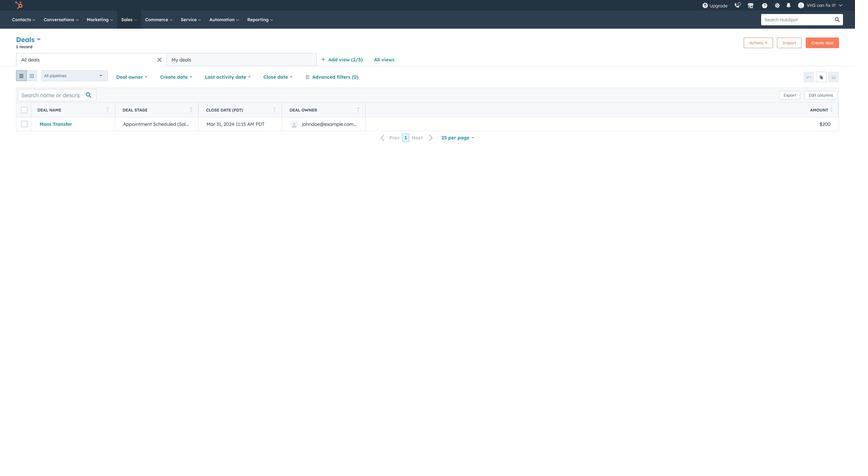 Task type: vqa. For each thing, say whether or not it's contained in the screenshot.
group
yes



Task type: locate. For each thing, give the bounding box(es) containing it.
press to sort. image
[[190, 107, 192, 112], [273, 107, 276, 112]]

0 horizontal spatial press to sort. image
[[190, 107, 192, 112]]

1 horizontal spatial press to sort. image
[[357, 107, 359, 112]]

2 horizontal spatial press to sort. image
[[830, 107, 833, 112]]

Search HubSpot search field
[[761, 14, 832, 25]]

menu
[[699, 0, 847, 11]]

group
[[16, 70, 37, 84]]

4 press to sort. element from the left
[[357, 107, 359, 113]]

press to sort. image
[[106, 107, 109, 112], [357, 107, 359, 112], [830, 107, 833, 112]]

banner
[[16, 35, 839, 53]]

1 horizontal spatial press to sort. image
[[273, 107, 276, 112]]

0 horizontal spatial press to sort. image
[[106, 107, 109, 112]]

3 press to sort. image from the left
[[830, 107, 833, 112]]

2 press to sort. image from the left
[[357, 107, 359, 112]]

press to sort. element
[[106, 107, 109, 113], [190, 107, 192, 113], [273, 107, 276, 113], [357, 107, 359, 113], [830, 107, 833, 113]]



Task type: describe. For each thing, give the bounding box(es) containing it.
1 press to sort. image from the left
[[190, 107, 192, 112]]

2 press to sort. image from the left
[[273, 107, 276, 112]]

Search name or description search field
[[18, 89, 97, 101]]

5 press to sort. element from the left
[[830, 107, 833, 113]]

3 press to sort. element from the left
[[273, 107, 276, 113]]

2 press to sort. element from the left
[[190, 107, 192, 113]]

1 press to sort. image from the left
[[106, 107, 109, 112]]

1 press to sort. element from the left
[[106, 107, 109, 113]]

pagination navigation
[[377, 134, 437, 142]]

marketplaces image
[[748, 3, 754, 9]]

jacob simon image
[[798, 2, 804, 8]]



